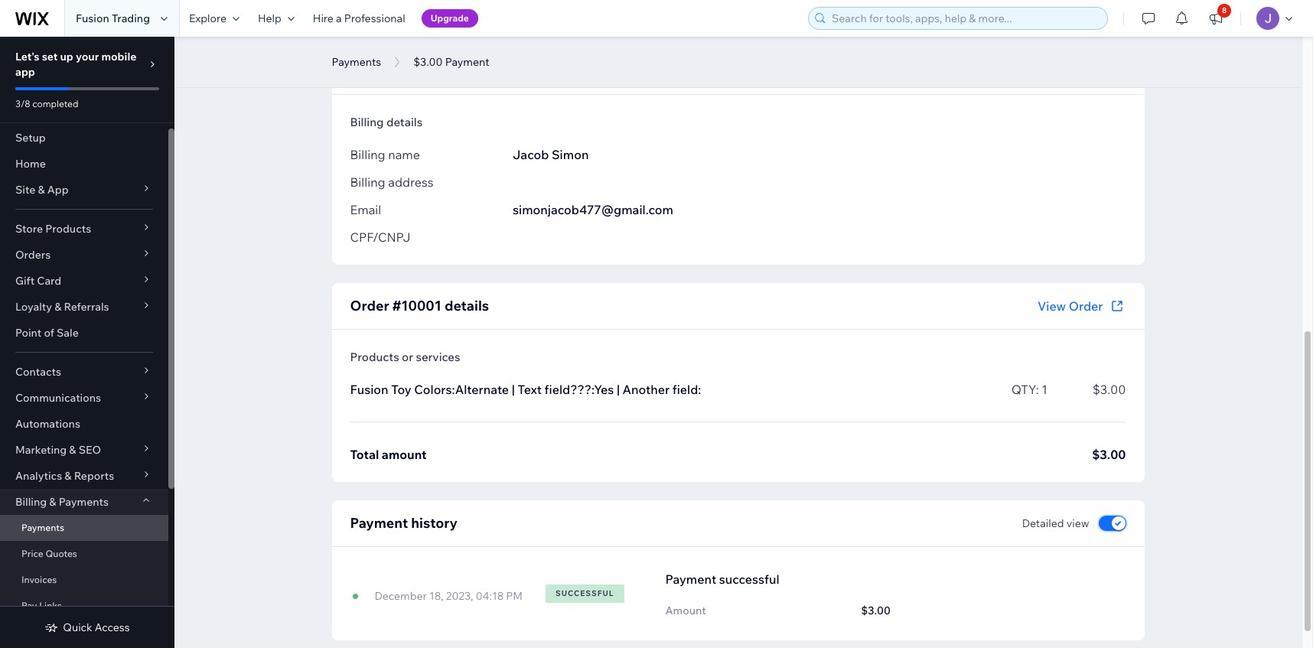 Task type: locate. For each thing, give the bounding box(es) containing it.
payments link
[[0, 515, 168, 541]]

0 horizontal spatial products
[[45, 222, 91, 236]]

billing
[[350, 115, 384, 129], [350, 147, 385, 162], [350, 175, 385, 190], [15, 495, 47, 509]]

payments down hire a professional link
[[332, 55, 381, 69]]

store products button
[[0, 216, 168, 242]]

1 horizontal spatial payment
[[666, 572, 717, 587]]

fusion
[[76, 11, 109, 25], [350, 382, 388, 397]]

1 vertical spatial products
[[350, 350, 399, 364]]

0 horizontal spatial details
[[386, 115, 423, 129]]

0 vertical spatial payment
[[350, 514, 408, 532]]

1 vertical spatial $3.00
[[1092, 447, 1126, 462]]

0 vertical spatial $3.00
[[1093, 382, 1126, 397]]

&
[[38, 183, 45, 197], [54, 300, 62, 314], [69, 443, 76, 457], [65, 469, 72, 483], [49, 495, 56, 509]]

payment history
[[350, 514, 458, 532]]

quotes
[[45, 548, 77, 560]]

0 vertical spatial details
[[386, 115, 423, 129]]

sale
[[57, 326, 79, 340]]

0 vertical spatial products
[[45, 222, 91, 236]]

amount
[[666, 604, 706, 618]]

payment for payment successful
[[666, 572, 717, 587]]

payments down analytics & reports dropdown button
[[59, 495, 109, 509]]

another
[[623, 382, 670, 397]]

| left another
[[617, 382, 620, 397]]

store products
[[15, 222, 91, 236]]

3/8 completed
[[15, 98, 78, 109]]

1 | from the left
[[512, 382, 515, 397]]

& for marketing
[[69, 443, 76, 457]]

1 vertical spatial fusion
[[350, 382, 388, 397]]

| left text
[[512, 382, 515, 397]]

price quotes
[[21, 548, 77, 560]]

& down analytics & reports
[[49, 495, 56, 509]]

marketing & seo button
[[0, 437, 168, 463]]

payments button
[[324, 51, 389, 73]]

3/8
[[15, 98, 30, 109]]

806a-
[[640, 41, 674, 56]]

products up orders dropdown button
[[45, 222, 91, 236]]

payment up amount
[[666, 572, 717, 587]]

history
[[411, 514, 458, 532]]

view order
[[1038, 299, 1103, 314]]

products left or
[[350, 350, 399, 364]]

offline
[[350, 41, 389, 56]]

1 vertical spatial details
[[445, 297, 489, 315]]

colors:alternate
[[414, 382, 509, 397]]

billing inside dropdown button
[[15, 495, 47, 509]]

fusion left "trading"
[[76, 11, 109, 25]]

details right #10001
[[445, 297, 489, 315]]

d66a2224-8e10-43c4-806a-df7fd40d78ce
[[513, 41, 757, 56]]

payment left "history"
[[350, 514, 408, 532]]

price
[[21, 548, 43, 560]]

43c4-
[[607, 41, 640, 56]]

billing for billing & payments
[[15, 495, 47, 509]]

december 18, 2023 , 04:18 pm
[[375, 589, 523, 603]]

billing up 'billing name'
[[350, 115, 384, 129]]

of
[[44, 326, 54, 340]]

$3.00
[[1093, 382, 1126, 397], [1092, 447, 1126, 462], [861, 604, 891, 618]]

pay links link
[[0, 593, 168, 619]]

1 horizontal spatial fusion
[[350, 382, 388, 397]]

offline payments payment id
[[350, 41, 502, 74]]

marketing & seo
[[15, 443, 101, 457]]

& left reports
[[65, 469, 72, 483]]

& left seo
[[69, 443, 76, 457]]

price quotes link
[[0, 541, 168, 567]]

0 horizontal spatial fusion
[[76, 11, 109, 25]]

billing left name
[[350, 147, 385, 162]]

mobile
[[101, 50, 137, 64]]

Search for tools, apps, help & more... field
[[827, 8, 1103, 29]]

home
[[15, 157, 46, 171]]

& right loyalty
[[54, 300, 62, 314]]

1 horizontal spatial |
[[617, 382, 620, 397]]

$3.00 for amount
[[861, 604, 891, 618]]

payments
[[392, 41, 449, 56], [332, 55, 381, 69], [59, 495, 109, 509], [21, 522, 64, 533]]

cpf/cnpj
[[350, 230, 411, 245]]

0 horizontal spatial payment
[[350, 514, 408, 532]]

1 horizontal spatial details
[[445, 297, 489, 315]]

payment
[[451, 41, 502, 56]]

order left #10001
[[350, 297, 389, 315]]

1 horizontal spatial order
[[1069, 299, 1103, 314]]

details up name
[[386, 115, 423, 129]]

pay links
[[21, 600, 62, 612]]

card
[[37, 274, 61, 288]]

1 vertical spatial payment
[[666, 572, 717, 587]]

contacts button
[[0, 359, 168, 385]]

gift
[[15, 274, 35, 288]]

explore
[[189, 11, 227, 25]]

analytics
[[15, 469, 62, 483]]

fusion trading
[[76, 11, 150, 25]]

0 vertical spatial fusion
[[76, 11, 109, 25]]

automations
[[15, 417, 80, 431]]

jacob
[[513, 147, 549, 162]]

& for site
[[38, 183, 45, 197]]

billing down analytics
[[15, 495, 47, 509]]

access
[[95, 621, 130, 635]]

billing up email
[[350, 175, 385, 190]]

billing for billing details
[[350, 115, 384, 129]]

fusion left toy
[[350, 382, 388, 397]]

billing for billing address
[[350, 175, 385, 190]]

0 horizontal spatial |
[[512, 382, 515, 397]]

|
[[512, 382, 515, 397], [617, 382, 620, 397]]

hire a professional link
[[304, 0, 415, 37]]

2 vertical spatial $3.00
[[861, 604, 891, 618]]

jacob simon
[[513, 147, 589, 162]]

billing & payments
[[15, 495, 109, 509]]

gift card
[[15, 274, 61, 288]]

site & app
[[15, 183, 69, 197]]

2 | from the left
[[617, 382, 620, 397]]

2023
[[446, 589, 471, 603]]

payments inside offline payments payment id
[[392, 41, 449, 56]]

& right site
[[38, 183, 45, 197]]

services
[[416, 350, 460, 364]]

fusion for fusion trading
[[76, 11, 109, 25]]

details
[[386, 115, 423, 129], [445, 297, 489, 315]]

links
[[39, 600, 62, 612]]

payments down the upgrade button on the top
[[392, 41, 449, 56]]

december
[[375, 589, 427, 603]]

products or services
[[350, 350, 460, 364]]

setup
[[15, 131, 46, 145]]

order
[[350, 297, 389, 315], [1069, 299, 1103, 314]]

point
[[15, 326, 42, 340]]

order right view
[[1069, 299, 1103, 314]]

let's
[[15, 50, 39, 64]]

1
[[1042, 382, 1048, 397]]



Task type: describe. For each thing, give the bounding box(es) containing it.
orders
[[15, 248, 51, 262]]

upgrade button
[[421, 9, 478, 28]]

payments inside button
[[332, 55, 381, 69]]

set
[[42, 50, 58, 64]]

loyalty & referrals
[[15, 300, 109, 314]]

sidebar element
[[0, 37, 175, 648]]

hire a professional
[[313, 11, 405, 25]]

field???:yes
[[545, 382, 614, 397]]

point of sale link
[[0, 320, 168, 346]]

contacts
[[15, 365, 61, 379]]

invoices link
[[0, 567, 168, 593]]

#10001
[[392, 297, 442, 315]]

analytics & reports button
[[0, 463, 168, 489]]

pm
[[506, 589, 523, 603]]

billing name
[[350, 147, 420, 162]]

simon
[[552, 147, 589, 162]]

up
[[60, 50, 73, 64]]

or
[[402, 350, 413, 364]]

communications
[[15, 391, 101, 405]]

trading
[[112, 11, 150, 25]]

detailed
[[1022, 517, 1064, 530]]

view order link
[[1038, 297, 1126, 315]]

successful
[[719, 572, 780, 587]]

billing address
[[350, 175, 434, 190]]

gift card button
[[0, 268, 168, 294]]

view
[[1038, 299, 1066, 314]]

store
[[15, 222, 43, 236]]

total
[[350, 447, 379, 462]]

toy
[[391, 382, 412, 397]]

let's set up your mobile app
[[15, 50, 137, 79]]

quick
[[63, 621, 92, 635]]

payment for payment history
[[350, 514, 408, 532]]

site
[[15, 183, 35, 197]]

order #10001 details
[[350, 297, 489, 315]]

help
[[258, 11, 282, 25]]

18,
[[429, 589, 444, 603]]

fusion for fusion toy colors:alternate | text field???:yes | another field:
[[350, 382, 388, 397]]

billing details
[[350, 115, 423, 129]]

automations link
[[0, 411, 168, 437]]

communications button
[[0, 385, 168, 411]]

upgrade
[[431, 12, 469, 24]]

payment successful
[[666, 572, 780, 587]]

8 button
[[1199, 0, 1233, 37]]

seo
[[79, 443, 101, 457]]

field:
[[673, 382, 701, 397]]

invoices
[[21, 574, 57, 586]]

completed
[[32, 98, 78, 109]]

$3.00 for total amount
[[1092, 447, 1126, 462]]

payments inside dropdown button
[[59, 495, 109, 509]]

04:18
[[476, 589, 504, 603]]

analytics & reports
[[15, 469, 114, 483]]

qty: 1
[[1012, 382, 1048, 397]]

& for billing
[[49, 495, 56, 509]]

8e10-
[[574, 41, 607, 56]]

products inside popup button
[[45, 222, 91, 236]]

app
[[15, 65, 35, 79]]

amount
[[382, 447, 427, 462]]

view
[[1067, 517, 1090, 530]]

d66a2224-
[[513, 41, 574, 56]]

setup link
[[0, 125, 168, 151]]

orders button
[[0, 242, 168, 268]]

& for analytics
[[65, 469, 72, 483]]

0 horizontal spatial order
[[350, 297, 389, 315]]

marketing
[[15, 443, 67, 457]]

simonjacob477@gmail.com
[[513, 202, 673, 217]]

,
[[471, 589, 473, 603]]

text
[[518, 382, 542, 397]]

name
[[388, 147, 420, 162]]

help button
[[249, 0, 304, 37]]

billing & payments button
[[0, 489, 168, 515]]

payments up the price quotes
[[21, 522, 64, 533]]

billing for billing name
[[350, 147, 385, 162]]

8
[[1222, 5, 1227, 15]]

id
[[350, 59, 363, 74]]

detailed view
[[1022, 517, 1090, 530]]

1 horizontal spatial products
[[350, 350, 399, 364]]

& for loyalty
[[54, 300, 62, 314]]

total amount
[[350, 447, 427, 462]]

address
[[388, 175, 434, 190]]

quick access
[[63, 621, 130, 635]]

email
[[350, 202, 381, 217]]

pay
[[21, 600, 37, 612]]



Task type: vqa. For each thing, say whether or not it's contained in the screenshot.
Add a note about the category or give examples of what is included. text field at the left of page
no



